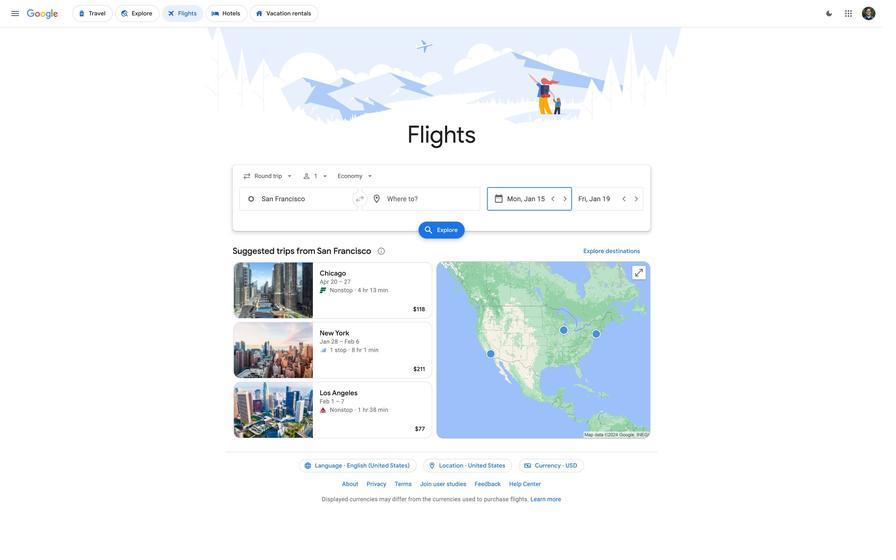 Task type: describe. For each thing, give the bounding box(es) containing it.
delta image
[[320, 407, 327, 413]]

 image for frontier and spirit icon
[[349, 346, 350, 354]]

118 US dollars text field
[[414, 306, 425, 313]]

77 US dollars text field
[[415, 425, 425, 433]]

Departure text field
[[508, 188, 546, 210]]

main menu image
[[10, 8, 20, 19]]

Where to? text field
[[362, 187, 481, 211]]

frontier image
[[320, 287, 327, 294]]



Task type: vqa. For each thing, say whether or not it's contained in the screenshot.
Text Field in flight search field
yes



Task type: locate. For each thing, give the bounding box(es) containing it.
 image
[[355, 286, 356, 295], [349, 346, 350, 354]]

 image right frontier and spirit icon
[[349, 346, 350, 354]]

suggested trips from san francisco region
[[233, 241, 651, 442]]

none text field inside flight search field
[[240, 187, 358, 211]]

211 US dollars text field
[[414, 365, 425, 373]]

change appearance image
[[820, 3, 840, 24]]

None field
[[240, 169, 297, 184], [335, 169, 378, 184], [240, 169, 297, 184], [335, 169, 378, 184]]

frontier and spirit image
[[320, 347, 327, 354]]

0 vertical spatial  image
[[355, 286, 356, 295]]

1 horizontal spatial  image
[[355, 286, 356, 295]]

Flight search field
[[226, 165, 658, 241]]

 image right frontier icon
[[355, 286, 356, 295]]

None text field
[[240, 187, 358, 211]]

 image
[[355, 406, 356, 414]]

Return text field
[[579, 188, 618, 210]]

1 vertical spatial  image
[[349, 346, 350, 354]]

 image for frontier icon
[[355, 286, 356, 295]]

0 horizontal spatial  image
[[349, 346, 350, 354]]



